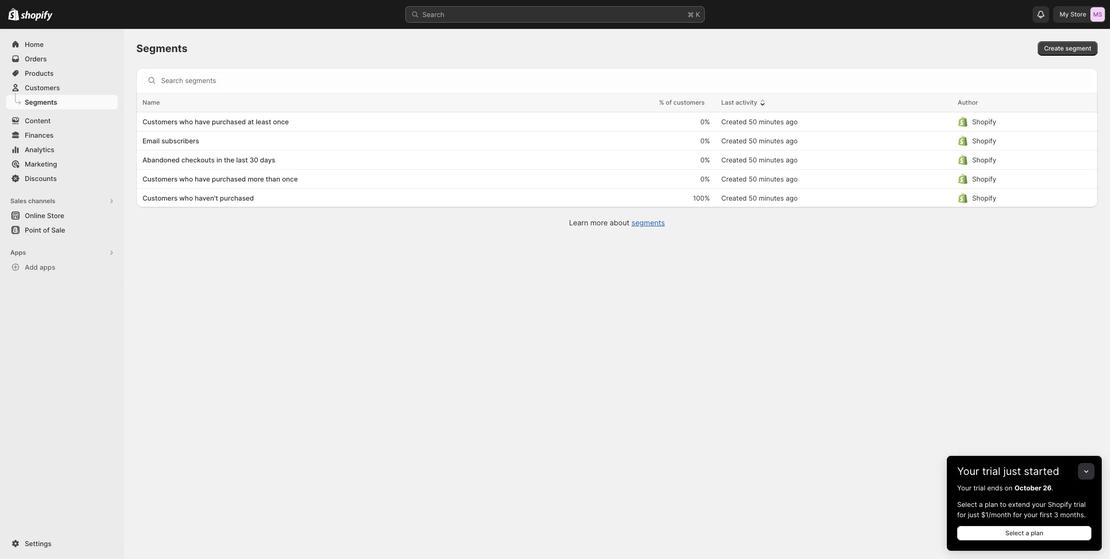 Task type: describe. For each thing, give the bounding box(es) containing it.
name
[[143, 99, 160, 106]]

segment
[[1066, 44, 1092, 52]]

add apps button
[[6, 260, 118, 275]]

once for customers who have purchased more than once
[[282, 175, 298, 183]]

0% for 30
[[701, 156, 710, 164]]

your trial just started
[[958, 466, 1060, 478]]

abandoned
[[143, 156, 180, 164]]

abandoned checkouts in the last 30 days
[[143, 156, 275, 164]]

segments link
[[6, 95, 118, 110]]

last
[[236, 156, 248, 164]]

plan for select a plan to extend your shopify trial for just $1/month for your first 3 months.
[[985, 501, 999, 509]]

30
[[250, 156, 258, 164]]

your trial just started element
[[947, 484, 1102, 552]]

email
[[143, 137, 160, 145]]

customers for customers who have purchased more than once
[[143, 175, 178, 183]]

orders link
[[6, 52, 118, 66]]

your for your trial ends on october 26 .
[[958, 485, 972, 493]]

create segment link
[[1038, 41, 1098, 56]]

analytics link
[[6, 143, 118, 157]]

content link
[[6, 114, 118, 128]]

2 created from the top
[[722, 137, 747, 145]]

of for customers
[[666, 99, 672, 106]]

minutes for 30
[[759, 156, 784, 164]]

sales channels button
[[6, 194, 118, 209]]

analytics
[[25, 146, 54, 154]]

created 50 minutes ago for 30
[[722, 156, 798, 164]]

2 for from the left
[[1014, 511, 1022, 520]]

$1/month
[[982, 511, 1012, 520]]

my store image
[[1091, 7, 1105, 22]]

sales channels
[[10, 197, 55, 205]]

2 minutes from the top
[[759, 137, 784, 145]]

⌘
[[688, 10, 694, 19]]

customers
[[674, 99, 705, 106]]

my store
[[1060, 10, 1087, 18]]

author
[[958, 99, 979, 106]]

trial for ends
[[974, 485, 986, 493]]

days
[[260, 156, 275, 164]]

shopify image
[[8, 8, 19, 21]]

orders
[[25, 55, 47, 63]]

products link
[[6, 66, 118, 81]]

purchased for more
[[212, 175, 246, 183]]

my
[[1060, 10, 1069, 18]]

settings
[[25, 540, 51, 549]]

point
[[25, 226, 41, 235]]

finances
[[25, 131, 54, 139]]

store for online store
[[47, 212, 64, 220]]

shopify for abandoned checkouts in the last 30 days
[[973, 156, 997, 164]]

5 created 50 minutes ago from the top
[[722, 194, 798, 202]]

shopify for email subscribers
[[973, 137, 997, 145]]

segments link
[[632, 219, 665, 227]]

26
[[1043, 485, 1052, 493]]

2 50 from the top
[[749, 137, 757, 145]]

last activity
[[722, 99, 758, 106]]

plan for select a plan
[[1031, 530, 1044, 538]]

point of sale link
[[6, 223, 118, 238]]

email subscribers link
[[143, 136, 552, 146]]

marketing link
[[6, 157, 118, 172]]

ends
[[988, 485, 1003, 493]]

at
[[248, 118, 254, 126]]

customers who have purchased at least once link
[[143, 117, 552, 127]]

than
[[266, 175, 280, 183]]

customers for customers who have purchased at least once
[[143, 118, 178, 126]]

created for least
[[722, 118, 747, 126]]

ago for than
[[786, 175, 798, 183]]

create
[[1045, 44, 1064, 52]]

have for more
[[195, 175, 210, 183]]

trial inside "select a plan to extend your shopify trial for just $1/month for your first 3 months."
[[1074, 501, 1086, 509]]

%
[[659, 99, 664, 106]]

customers for customers who haven't purchased
[[143, 194, 178, 202]]

shopify for customers who have purchased at least once
[[973, 118, 997, 126]]

apps button
[[6, 246, 118, 260]]

select a plan link
[[958, 527, 1092, 541]]

customers link
[[6, 81, 118, 95]]

customers for customers
[[25, 84, 60, 92]]

shopify inside "select a plan to extend your shopify trial for just $1/month for your first 3 months."
[[1048, 501, 1073, 509]]

k
[[696, 10, 700, 19]]

select for select a plan
[[1006, 530, 1024, 538]]

create segment
[[1045, 44, 1092, 52]]

add
[[25, 263, 38, 272]]

your trial just started button
[[947, 457, 1102, 478]]

last
[[722, 99, 734, 106]]

select for select a plan to extend your shopify trial for just $1/month for your first 3 months.
[[958, 501, 978, 509]]

home link
[[6, 37, 118, 52]]

100%
[[693, 194, 710, 202]]

ago for least
[[786, 118, 798, 126]]

of for sale
[[43, 226, 50, 235]]

5 ago from the top
[[786, 194, 798, 202]]

your for your trial just started
[[958, 466, 980, 478]]

haven't
[[195, 194, 218, 202]]

purchased for at
[[212, 118, 246, 126]]

ago for 30
[[786, 156, 798, 164]]

products
[[25, 69, 54, 77]]

online store
[[25, 212, 64, 220]]

point of sale button
[[0, 223, 124, 238]]

2 0% from the top
[[701, 137, 710, 145]]

discounts link
[[6, 172, 118, 186]]

1 horizontal spatial segments
[[136, 42, 188, 55]]

1 horizontal spatial more
[[591, 219, 608, 227]]

0% for least
[[701, 118, 710, 126]]

once for customers who have purchased at least once
[[273, 118, 289, 126]]

a for select a plan to extend your shopify trial for just $1/month for your first 3 months.
[[980, 501, 983, 509]]

online
[[25, 212, 45, 220]]

created for 30
[[722, 156, 747, 164]]

email subscribers
[[143, 137, 199, 145]]

minutes for than
[[759, 175, 784, 183]]

customers who have purchased more than once link
[[143, 174, 552, 184]]

⌘ k
[[688, 10, 700, 19]]

to
[[1000, 501, 1007, 509]]

customers who have purchased more than once
[[143, 175, 298, 183]]

2 created 50 minutes ago from the top
[[722, 137, 798, 145]]



Task type: vqa. For each thing, say whether or not it's contained in the screenshot.
ONCE corresponding to Customers who have purchased more than once
yes



Task type: locate. For each thing, give the bounding box(es) containing it.
0 vertical spatial plan
[[985, 501, 999, 509]]

once right than
[[282, 175, 298, 183]]

1 horizontal spatial of
[[666, 99, 672, 106]]

have up haven't
[[195, 175, 210, 183]]

once right least
[[273, 118, 289, 126]]

1 vertical spatial your
[[958, 485, 972, 493]]

50
[[749, 118, 757, 126], [749, 137, 757, 145], [749, 156, 757, 164], [749, 175, 757, 183], [749, 194, 757, 202]]

of right %
[[666, 99, 672, 106]]

learn
[[569, 219, 589, 227]]

for left $1/month
[[958, 511, 967, 520]]

minutes
[[759, 118, 784, 126], [759, 137, 784, 145], [759, 156, 784, 164], [759, 175, 784, 183], [759, 194, 784, 202]]

extend
[[1009, 501, 1031, 509]]

ago
[[786, 118, 798, 126], [786, 137, 798, 145], [786, 156, 798, 164], [786, 175, 798, 183], [786, 194, 798, 202]]

created for than
[[722, 175, 747, 183]]

50 for least
[[749, 118, 757, 126]]

have
[[195, 118, 210, 126], [195, 175, 210, 183]]

0 vertical spatial store
[[1071, 10, 1087, 18]]

2 vertical spatial trial
[[1074, 501, 1086, 509]]

1 vertical spatial who
[[179, 175, 193, 183]]

plan down first
[[1031, 530, 1044, 538]]

2 have from the top
[[195, 175, 210, 183]]

minutes for least
[[759, 118, 784, 126]]

apps
[[10, 249, 26, 257]]

0 vertical spatial your
[[1033, 501, 1047, 509]]

1 horizontal spatial select
[[1006, 530, 1024, 538]]

0 vertical spatial purchased
[[212, 118, 246, 126]]

1 horizontal spatial plan
[[1031, 530, 1044, 538]]

4 minutes from the top
[[759, 175, 784, 183]]

just left $1/month
[[968, 511, 980, 520]]

online store link
[[6, 209, 118, 223]]

3 created 50 minutes ago from the top
[[722, 156, 798, 164]]

a
[[980, 501, 983, 509], [1026, 530, 1030, 538]]

checkouts
[[181, 156, 215, 164]]

settings link
[[6, 537, 118, 552]]

1 vertical spatial select
[[1006, 530, 1024, 538]]

1 vertical spatial have
[[195, 175, 210, 183]]

0 vertical spatial trial
[[983, 466, 1001, 478]]

have for at
[[195, 118, 210, 126]]

customers who haven't purchased link
[[143, 193, 552, 204]]

who down checkouts
[[179, 175, 193, 183]]

point of sale
[[25, 226, 65, 235]]

who inside customers who have purchased at least once link
[[179, 118, 193, 126]]

select a plan to extend your shopify trial for just $1/month for your first 3 months.
[[958, 501, 1086, 520]]

created 50 minutes ago for than
[[722, 175, 798, 183]]

0 vertical spatial segments
[[136, 42, 188, 55]]

0%
[[701, 118, 710, 126], [701, 137, 710, 145], [701, 156, 710, 164], [701, 175, 710, 183]]

0 vertical spatial once
[[273, 118, 289, 126]]

1 vertical spatial store
[[47, 212, 64, 220]]

1 vertical spatial plan
[[1031, 530, 1044, 538]]

store for my store
[[1071, 10, 1087, 18]]

purchased down the
[[212, 175, 246, 183]]

trial for just
[[983, 466, 1001, 478]]

your up first
[[1033, 501, 1047, 509]]

2 ago from the top
[[786, 137, 798, 145]]

trial up months.
[[1074, 501, 1086, 509]]

50 for than
[[749, 175, 757, 183]]

1 who from the top
[[179, 118, 193, 126]]

abandoned checkouts in the last 30 days link
[[143, 155, 552, 165]]

a up $1/month
[[980, 501, 983, 509]]

customers inside customers who have purchased more than once link
[[143, 175, 178, 183]]

learn more about segments
[[569, 219, 665, 227]]

about
[[610, 219, 630, 227]]

4 ago from the top
[[786, 175, 798, 183]]

4 0% from the top
[[701, 175, 710, 183]]

finances link
[[6, 128, 118, 143]]

have up the subscribers
[[195, 118, 210, 126]]

of left sale on the left top of the page
[[43, 226, 50, 235]]

3 created from the top
[[722, 156, 747, 164]]

a down "select a plan to extend your shopify trial for just $1/month for your first 3 months." on the bottom
[[1026, 530, 1030, 538]]

just inside your trial just started "dropdown button"
[[1004, 466, 1022, 478]]

select inside select a plan link
[[1006, 530, 1024, 538]]

once
[[273, 118, 289, 126], [282, 175, 298, 183]]

1 vertical spatial just
[[968, 511, 980, 520]]

store inside online store link
[[47, 212, 64, 220]]

0 vertical spatial who
[[179, 118, 193, 126]]

5 created from the top
[[722, 194, 747, 202]]

2 vertical spatial who
[[179, 194, 193, 202]]

plan up $1/month
[[985, 501, 999, 509]]

created 50 minutes ago for least
[[722, 118, 798, 126]]

1 horizontal spatial a
[[1026, 530, 1030, 538]]

0 horizontal spatial a
[[980, 501, 983, 509]]

customers inside "customers" link
[[25, 84, 60, 92]]

2 who from the top
[[179, 175, 193, 183]]

2 your from the top
[[958, 485, 972, 493]]

your
[[958, 466, 980, 478], [958, 485, 972, 493]]

add apps
[[25, 263, 55, 272]]

activity
[[736, 99, 758, 106]]

started
[[1024, 466, 1060, 478]]

% of customers
[[659, 99, 705, 106]]

purchased down customers who have purchased more than once
[[220, 194, 254, 202]]

5 50 from the top
[[749, 194, 757, 202]]

subscribers
[[161, 137, 199, 145]]

discounts
[[25, 175, 57, 183]]

who for customers who have purchased more than once
[[179, 175, 193, 183]]

select inside "select a plan to extend your shopify trial for just $1/month for your first 3 months."
[[958, 501, 978, 509]]

1 vertical spatial a
[[1026, 530, 1030, 538]]

1 have from the top
[[195, 118, 210, 126]]

0 horizontal spatial for
[[958, 511, 967, 520]]

trial up ends
[[983, 466, 1001, 478]]

select down "select a plan to extend your shopify trial for just $1/month for your first 3 months." on the bottom
[[1006, 530, 1024, 538]]

0 vertical spatial of
[[666, 99, 672, 106]]

0 horizontal spatial segments
[[25, 98, 57, 106]]

segments
[[632, 219, 665, 227]]

4 created 50 minutes ago from the top
[[722, 175, 798, 183]]

on
[[1005, 485, 1013, 493]]

0 horizontal spatial more
[[248, 175, 264, 183]]

0% for than
[[701, 175, 710, 183]]

1 your from the top
[[958, 466, 980, 478]]

1 horizontal spatial store
[[1071, 10, 1087, 18]]

shopify
[[973, 118, 997, 126], [973, 137, 997, 145], [973, 156, 997, 164], [973, 175, 997, 183], [973, 194, 997, 202], [1048, 501, 1073, 509]]

select a plan
[[1006, 530, 1044, 538]]

customers inside customers who haven't purchased link
[[143, 194, 178, 202]]

a for select a plan
[[1026, 530, 1030, 538]]

1 0% from the top
[[701, 118, 710, 126]]

shopify for customers who have purchased more than once
[[973, 175, 997, 183]]

marketing
[[25, 160, 57, 168]]

least
[[256, 118, 271, 126]]

1 vertical spatial once
[[282, 175, 298, 183]]

store up sale on the left top of the page
[[47, 212, 64, 220]]

store right my
[[1071, 10, 1087, 18]]

who inside customers who have purchased more than once link
[[179, 175, 193, 183]]

just
[[1004, 466, 1022, 478], [968, 511, 980, 520]]

select left to
[[958, 501, 978, 509]]

2 vertical spatial purchased
[[220, 194, 254, 202]]

plan
[[985, 501, 999, 509], [1031, 530, 1044, 538]]

trial
[[983, 466, 1001, 478], [974, 485, 986, 493], [1074, 501, 1086, 509]]

5 minutes from the top
[[759, 194, 784, 202]]

0 vertical spatial select
[[958, 501, 978, 509]]

0 vertical spatial have
[[195, 118, 210, 126]]

who for customers who haven't purchased
[[179, 194, 193, 202]]

trial inside "dropdown button"
[[983, 466, 1001, 478]]

3 ago from the top
[[786, 156, 798, 164]]

the
[[224, 156, 235, 164]]

1 horizontal spatial for
[[1014, 511, 1022, 520]]

customers
[[25, 84, 60, 92], [143, 118, 178, 126], [143, 175, 178, 183], [143, 194, 178, 202]]

3 who from the top
[[179, 194, 193, 202]]

content
[[25, 117, 51, 125]]

1 for from the left
[[958, 511, 967, 520]]

last activity button
[[722, 98, 768, 108]]

1 created 50 minutes ago from the top
[[722, 118, 798, 126]]

shopify image
[[21, 11, 53, 21]]

home
[[25, 40, 44, 49]]

purchased left at
[[212, 118, 246, 126]]

customers who haven't purchased
[[143, 194, 254, 202]]

just up on
[[1004, 466, 1022, 478]]

1 vertical spatial trial
[[974, 485, 986, 493]]

0 horizontal spatial select
[[958, 501, 978, 509]]

who left haven't
[[179, 194, 193, 202]]

4 50 from the top
[[749, 175, 757, 183]]

1 ago from the top
[[786, 118, 798, 126]]

just inside "select a plan to extend your shopify trial for just $1/month for your first 3 months."
[[968, 511, 980, 520]]

1 minutes from the top
[[759, 118, 784, 126]]

your left first
[[1024, 511, 1038, 520]]

select
[[958, 501, 978, 509], [1006, 530, 1024, 538]]

50 for 30
[[749, 156, 757, 164]]

1 50 from the top
[[749, 118, 757, 126]]

0 horizontal spatial just
[[968, 511, 980, 520]]

more right learn
[[591, 219, 608, 227]]

who up the subscribers
[[179, 118, 193, 126]]

0 horizontal spatial of
[[43, 226, 50, 235]]

your left ends
[[958, 485, 972, 493]]

a inside "select a plan to extend your shopify trial for just $1/month for your first 3 months."
[[980, 501, 983, 509]]

1 vertical spatial of
[[43, 226, 50, 235]]

trial left ends
[[974, 485, 986, 493]]

Search segments text field
[[161, 72, 1094, 89]]

more
[[248, 175, 264, 183], [591, 219, 608, 227]]

segments
[[136, 42, 188, 55], [25, 98, 57, 106]]

created 50 minutes ago
[[722, 118, 798, 126], [722, 137, 798, 145], [722, 156, 798, 164], [722, 175, 798, 183], [722, 194, 798, 202]]

first
[[1040, 511, 1053, 520]]

search
[[423, 10, 445, 19]]

3 minutes from the top
[[759, 156, 784, 164]]

of inside button
[[43, 226, 50, 235]]

1 vertical spatial purchased
[[212, 175, 246, 183]]

october
[[1015, 485, 1042, 493]]

your inside "dropdown button"
[[958, 466, 980, 478]]

0 vertical spatial your
[[958, 466, 980, 478]]

once inside customers who have purchased at least once link
[[273, 118, 289, 126]]

for down extend
[[1014, 511, 1022, 520]]

3 0% from the top
[[701, 156, 710, 164]]

0 vertical spatial more
[[248, 175, 264, 183]]

1 created from the top
[[722, 118, 747, 126]]

once inside customers who have purchased more than once link
[[282, 175, 298, 183]]

plan inside "select a plan to extend your shopify trial for just $1/month for your first 3 months."
[[985, 501, 999, 509]]

.
[[1052, 485, 1054, 493]]

your up your trial ends on october 26 .
[[958, 466, 980, 478]]

1 vertical spatial segments
[[25, 98, 57, 106]]

apps
[[40, 263, 55, 272]]

3 50 from the top
[[749, 156, 757, 164]]

more left than
[[248, 175, 264, 183]]

shopify for customers who haven't purchased
[[973, 194, 997, 202]]

months.
[[1061, 511, 1086, 520]]

customers who have purchased at least once
[[143, 118, 289, 126]]

0 horizontal spatial store
[[47, 212, 64, 220]]

1 horizontal spatial just
[[1004, 466, 1022, 478]]

sales
[[10, 197, 27, 205]]

4 created from the top
[[722, 175, 747, 183]]

3
[[1055, 511, 1059, 520]]

online store button
[[0, 209, 124, 223]]

customers inside customers who have purchased at least once link
[[143, 118, 178, 126]]

sale
[[51, 226, 65, 235]]

0 horizontal spatial plan
[[985, 501, 999, 509]]

1 vertical spatial more
[[591, 219, 608, 227]]

0 vertical spatial a
[[980, 501, 983, 509]]

your trial ends on october 26 .
[[958, 485, 1054, 493]]

channels
[[28, 197, 55, 205]]

who
[[179, 118, 193, 126], [179, 175, 193, 183], [179, 194, 193, 202]]

1 vertical spatial your
[[1024, 511, 1038, 520]]

plan inside select a plan link
[[1031, 530, 1044, 538]]

0 vertical spatial just
[[1004, 466, 1022, 478]]

who inside customers who haven't purchased link
[[179, 194, 193, 202]]

who for customers who have purchased at least once
[[179, 118, 193, 126]]

in
[[217, 156, 222, 164]]



